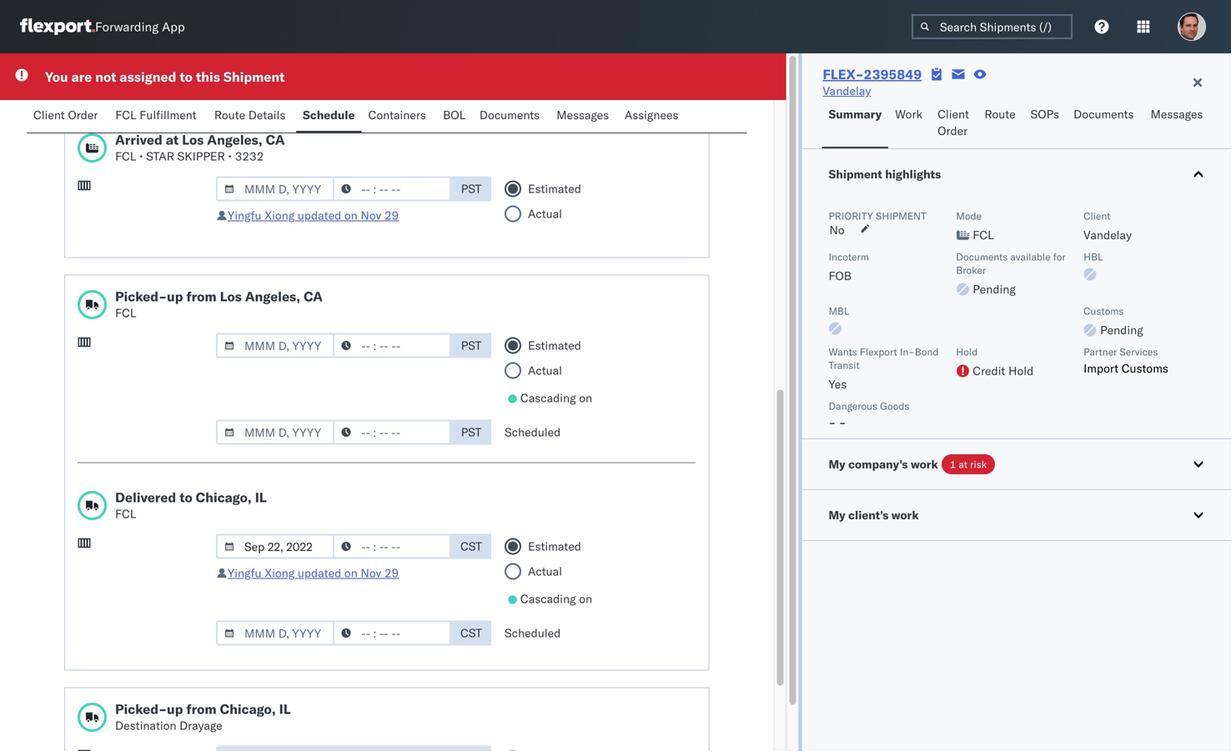 Task type: describe. For each thing, give the bounding box(es) containing it.
3 -- : -- -- text field from the top
[[333, 420, 451, 445]]

my company's work
[[829, 457, 939, 472]]

Search Shipments (/) text field
[[912, 14, 1073, 39]]

priority
[[829, 210, 874, 222]]

forwarding app link
[[20, 18, 185, 35]]

route for route details
[[214, 108, 245, 122]]

flex-
[[823, 66, 864, 83]]

actual for picked-up from los angeles, ca
[[528, 363, 563, 378]]

chicago, inside delivered to chicago, il fcl
[[196, 489, 252, 506]]

sops
[[1031, 107, 1060, 121]]

bol button
[[437, 100, 473, 133]]

schedule button
[[296, 100, 362, 133]]

highlights
[[886, 167, 942, 182]]

wants flexport in-bond transit yes
[[829, 346, 939, 392]]

this
[[196, 68, 220, 85]]

fcl inside fcl fulfillment button
[[115, 108, 137, 122]]

flexport. image
[[20, 18, 95, 35]]

2 cst from the top
[[461, 626, 482, 641]]

2 - from the left
[[839, 416, 847, 430]]

fcl fulfillment
[[115, 108, 197, 122]]

3232
[[235, 149, 264, 164]]

containers
[[368, 108, 426, 122]]

scheduled for picked-up from los angeles, ca
[[505, 425, 561, 440]]

angeles, inside picked-up from los angeles, ca fcl
[[245, 288, 301, 305]]

partner services import customs
[[1084, 346, 1169, 376]]

0 vertical spatial vandelay
[[823, 83, 871, 98]]

you
[[45, 68, 68, 85]]

1 horizontal spatial messages button
[[1145, 99, 1213, 149]]

angeles, inside arrived at los angeles, ca fcl • star skipper • 3232
[[207, 131, 263, 148]]

2 -- : -- -- text field from the top
[[333, 333, 451, 358]]

fulfillment
[[140, 108, 197, 122]]

at for 1
[[959, 459, 968, 471]]

2 • from the left
[[228, 149, 232, 164]]

0 horizontal spatial client order
[[33, 108, 98, 122]]

5 -- : -- -- text field from the top
[[333, 621, 451, 646]]

shipment highlights
[[829, 167, 942, 182]]

client vandelay incoterm fob
[[829, 210, 1132, 283]]

order inside "client order"
[[938, 124, 968, 138]]

from for los
[[186, 288, 217, 305]]

1 vertical spatial hold
[[1009, 364, 1034, 378]]

you are not assigned to this shipment
[[45, 68, 285, 85]]

1 - from the left
[[829, 416, 836, 430]]

1 horizontal spatial client order button
[[931, 99, 978, 149]]

my for my company's work
[[829, 457, 846, 472]]

my for my client's work
[[829, 508, 846, 523]]

0 vertical spatial order
[[68, 108, 98, 122]]

work for my company's work
[[911, 457, 939, 472]]

mmm d, yyyy text field for fifth -- : -- -- text box from the bottom of the page
[[216, 177, 335, 202]]

star
[[146, 149, 174, 164]]

forwarding app
[[95, 19, 185, 35]]

client inside the client vandelay incoterm fob
[[1084, 210, 1111, 222]]

pst for picked-up from los angeles, ca
[[461, 338, 482, 353]]

priority shipment
[[829, 210, 927, 222]]

mmm d, yyyy text field for second -- : -- -- text box
[[216, 333, 335, 358]]

xiong for cst
[[265, 566, 295, 581]]

2395849
[[864, 66, 922, 83]]

0 vertical spatial shipment
[[224, 68, 285, 85]]

picked-up from chicago, il destination drayage
[[115, 701, 291, 734]]

il inside picked-up from chicago, il destination drayage
[[279, 701, 291, 718]]

arrived at los angeles, ca fcl • star skipper • 3232
[[115, 131, 285, 164]]

flexport
[[860, 346, 898, 358]]

cascading on for picked-up from los angeles, ca
[[521, 391, 593, 406]]

bond
[[915, 346, 939, 358]]

picked-up from los angeles, ca fcl
[[115, 288, 323, 320]]

yingfu xiong updated on nov 29 for pst
[[228, 208, 399, 223]]

0 horizontal spatial messages
[[557, 108, 609, 122]]

to inside delivered to chicago, il fcl
[[180, 489, 193, 506]]

1 estimated from the top
[[528, 182, 582, 196]]

are
[[71, 68, 92, 85]]

goods
[[881, 400, 910, 413]]

1 horizontal spatial messages
[[1151, 107, 1204, 121]]

summary button
[[822, 99, 889, 149]]

1 cst from the top
[[461, 540, 482, 554]]

shipment
[[876, 210, 927, 222]]

fcl inside picked-up from los angeles, ca fcl
[[115, 306, 136, 320]]

flex-2395849 link
[[823, 66, 922, 83]]

0 horizontal spatial documents button
[[473, 100, 550, 133]]

los inside picked-up from los angeles, ca fcl
[[220, 288, 242, 305]]

picked- for picked-up from chicago, il
[[115, 701, 167, 718]]

destination
[[115, 719, 177, 734]]

risk
[[971, 459, 987, 471]]

1 • from the left
[[139, 149, 143, 164]]

import
[[1084, 361, 1119, 376]]

dangerous goods - -
[[829, 400, 910, 430]]

vandelay link
[[823, 83, 871, 99]]

scheduled for delivered to chicago, il
[[505, 626, 561, 641]]

work
[[896, 107, 923, 121]]

flex-2395849
[[823, 66, 922, 83]]

ca inside arrived at los angeles, ca fcl • star skipper • 3232
[[266, 131, 285, 148]]

up for chicago,
[[167, 701, 183, 718]]

1 at risk
[[950, 459, 987, 471]]

credit hold
[[973, 364, 1034, 378]]

delivered
[[115, 489, 176, 506]]

client's
[[849, 508, 889, 523]]

0 horizontal spatial messages button
[[550, 100, 618, 133]]

sops button
[[1025, 99, 1068, 149]]

0 vertical spatial customs
[[1084, 305, 1124, 318]]

fob
[[829, 269, 852, 283]]

work button
[[889, 99, 931, 149]]

mbl
[[829, 305, 850, 318]]

assignees button
[[618, 100, 689, 133]]

1
[[950, 459, 957, 471]]

documents for rightmost documents button
[[1074, 107, 1135, 121]]

il inside delivered to chicago, il fcl
[[255, 489, 267, 506]]

yingfu for pst
[[228, 208, 262, 223]]

incoterm
[[829, 251, 869, 263]]

documents for leftmost documents button
[[480, 108, 540, 122]]

partner
[[1084, 346, 1118, 358]]

1 horizontal spatial client
[[938, 107, 970, 121]]

wants
[[829, 346, 858, 358]]

route details
[[214, 108, 286, 122]]

los inside arrived at los angeles, ca fcl • star skipper • 3232
[[182, 131, 204, 148]]

yingfu xiong updated on nov 29 button for cst
[[228, 566, 399, 581]]

up for los
[[167, 288, 183, 305]]

not
[[95, 68, 116, 85]]

for
[[1054, 251, 1066, 263]]

yingfu for cst
[[228, 566, 262, 581]]

1 horizontal spatial client order
[[938, 107, 970, 138]]



Task type: locate. For each thing, give the bounding box(es) containing it.
2 vertical spatial actual
[[528, 565, 563, 579]]

fcl inside arrived at los angeles, ca fcl • star skipper • 3232
[[115, 149, 136, 164]]

2 xiong from the top
[[265, 566, 295, 581]]

client down you
[[33, 108, 65, 122]]

1 horizontal spatial documents button
[[1068, 99, 1145, 149]]

il
[[255, 489, 267, 506], [279, 701, 291, 718]]

2 updated from the top
[[298, 566, 342, 581]]

1 horizontal spatial ca
[[304, 288, 323, 305]]

services
[[1120, 346, 1159, 358]]

my inside "button"
[[829, 508, 846, 523]]

schedule
[[303, 108, 355, 122]]

shipment highlights button
[[802, 149, 1232, 199]]

1 horizontal spatial hold
[[1009, 364, 1034, 378]]

shipment up priority
[[829, 167, 883, 182]]

1 vertical spatial yingfu
[[228, 566, 262, 581]]

0 vertical spatial cascading on
[[521, 391, 593, 406]]

in-
[[900, 346, 915, 358]]

vandelay down flex-
[[823, 83, 871, 98]]

1 horizontal spatial pending
[[1101, 323, 1144, 338]]

3 mmm d, yyyy text field from the top
[[216, 420, 335, 445]]

1 vertical spatial order
[[938, 124, 968, 138]]

to
[[180, 68, 193, 85], [180, 489, 193, 506]]

xiong for pst
[[265, 208, 295, 223]]

up
[[167, 288, 183, 305], [167, 701, 183, 718]]

shipment up 'route details'
[[224, 68, 285, 85]]

0 vertical spatial scheduled
[[505, 425, 561, 440]]

company's
[[849, 457, 908, 472]]

my
[[829, 457, 846, 472], [829, 508, 846, 523]]

2 yingfu from the top
[[228, 566, 262, 581]]

at inside arrived at los angeles, ca fcl • star skipper • 3232
[[166, 131, 179, 148]]

0 vertical spatial updated
[[298, 208, 342, 223]]

1 my from the top
[[829, 457, 846, 472]]

no
[[830, 223, 845, 237]]

1 -- : -- -- text field from the top
[[333, 177, 451, 202]]

0 vertical spatial pst
[[461, 182, 482, 196]]

1 vertical spatial picked-
[[115, 701, 167, 718]]

documents right sops
[[1074, 107, 1135, 121]]

to left this
[[180, 68, 193, 85]]

0 vertical spatial yingfu xiong updated on nov 29
[[228, 208, 399, 223]]

transit
[[829, 359, 860, 372]]

1 vertical spatial from
[[186, 701, 217, 718]]

0 horizontal spatial ca
[[266, 131, 285, 148]]

1 vertical spatial pst
[[461, 338, 482, 353]]

1 actual from the top
[[528, 207, 563, 221]]

2 vertical spatial pst
[[461, 425, 482, 440]]

1 vertical spatial scheduled
[[505, 626, 561, 641]]

estimated for delivered to chicago, il
[[528, 540, 582, 554]]

route left sops
[[985, 107, 1016, 121]]

0 vertical spatial cascading
[[521, 391, 576, 406]]

2 yingfu xiong updated on nov 29 from the top
[[228, 566, 399, 581]]

0 vertical spatial ca
[[266, 131, 285, 148]]

picked- inside picked-up from chicago, il destination drayage
[[115, 701, 167, 718]]

chicago, up mmm d, yyyy text field
[[220, 701, 276, 718]]

1 horizontal spatial route
[[985, 107, 1016, 121]]

1 vertical spatial pending
[[1101, 323, 1144, 338]]

client right work
[[938, 107, 970, 121]]

0 horizontal spatial •
[[139, 149, 143, 164]]

pst for arrived at los angeles, ca
[[461, 182, 482, 196]]

actual
[[528, 207, 563, 221], [528, 363, 563, 378], [528, 565, 563, 579]]

2 from from the top
[[186, 701, 217, 718]]

client order right work button
[[938, 107, 970, 138]]

1 vertical spatial shipment
[[829, 167, 883, 182]]

documents up broker
[[957, 251, 1008, 263]]

1 yingfu xiong updated on nov 29 button from the top
[[228, 208, 399, 223]]

containers button
[[362, 100, 437, 133]]

updated for cst
[[298, 566, 342, 581]]

chicago, right delivered
[[196, 489, 252, 506]]

0 vertical spatial cst
[[461, 540, 482, 554]]

customs up partner in the right of the page
[[1084, 305, 1124, 318]]

ca
[[266, 131, 285, 148], [304, 288, 323, 305]]

picked- inside picked-up from los angeles, ca fcl
[[115, 288, 167, 305]]

pending for customs
[[1101, 323, 1144, 338]]

assigned
[[120, 68, 176, 85]]

2 horizontal spatial client
[[1084, 210, 1111, 222]]

drayage
[[180, 719, 222, 734]]

order
[[68, 108, 98, 122], [938, 124, 968, 138]]

my left company's
[[829, 457, 846, 472]]

documents button right sops
[[1068, 99, 1145, 149]]

order right work button
[[938, 124, 968, 138]]

up inside picked-up from los angeles, ca fcl
[[167, 288, 183, 305]]

1 vertical spatial up
[[167, 701, 183, 718]]

1 vertical spatial estimated
[[528, 338, 582, 353]]

1 vertical spatial 29
[[385, 566, 399, 581]]

0 vertical spatial at
[[166, 131, 179, 148]]

0 horizontal spatial at
[[166, 131, 179, 148]]

1 vertical spatial xiong
[[265, 566, 295, 581]]

29 for cst
[[385, 566, 399, 581]]

documents button right bol
[[473, 100, 550, 133]]

cascading
[[521, 391, 576, 406], [521, 592, 576, 607]]

2 yingfu xiong updated on nov 29 button from the top
[[228, 566, 399, 581]]

route details button
[[208, 100, 296, 133]]

1 vertical spatial chicago,
[[220, 701, 276, 718]]

0 vertical spatial yingfu xiong updated on nov 29 button
[[228, 208, 399, 223]]

pending up services at the right of page
[[1101, 323, 1144, 338]]

1 horizontal spatial at
[[959, 459, 968, 471]]

nov for cst
[[361, 566, 382, 581]]

actual for delivered to chicago, il
[[528, 565, 563, 579]]

1 vertical spatial nov
[[361, 566, 382, 581]]

my left client's
[[829, 508, 846, 523]]

2 estimated from the top
[[528, 338, 582, 353]]

2 cascading from the top
[[521, 592, 576, 607]]

skipper
[[177, 149, 225, 164]]

0 vertical spatial il
[[255, 489, 267, 506]]

1 vertical spatial angeles,
[[245, 288, 301, 305]]

1 horizontal spatial il
[[279, 701, 291, 718]]

0 vertical spatial nov
[[361, 208, 382, 223]]

broker
[[957, 264, 987, 277]]

1 vertical spatial ca
[[304, 288, 323, 305]]

1 vertical spatial vandelay
[[1084, 228, 1132, 242]]

at right 1
[[959, 459, 968, 471]]

updated
[[298, 208, 342, 223], [298, 566, 342, 581]]

5 mmm d, yyyy text field from the top
[[216, 621, 335, 646]]

0 horizontal spatial route
[[214, 108, 245, 122]]

chicago, inside picked-up from chicago, il destination drayage
[[220, 701, 276, 718]]

hbl
[[1084, 251, 1104, 263]]

credit
[[973, 364, 1006, 378]]

1 scheduled from the top
[[505, 425, 561, 440]]

MMM D, YYYY text field
[[216, 747, 335, 752]]

fcl
[[115, 108, 137, 122], [115, 149, 136, 164], [973, 228, 995, 242], [115, 306, 136, 320], [115, 507, 136, 522]]

2 to from the top
[[180, 489, 193, 506]]

0 horizontal spatial hold
[[957, 346, 978, 358]]

0 horizontal spatial client order button
[[27, 100, 109, 133]]

my client's work button
[[802, 491, 1232, 541]]

1 vertical spatial cascading on
[[521, 592, 593, 607]]

on
[[345, 208, 358, 223], [579, 391, 593, 406], [345, 566, 358, 581], [579, 592, 593, 607]]

client order down you
[[33, 108, 98, 122]]

1 horizontal spatial -
[[839, 416, 847, 430]]

1 xiong from the top
[[265, 208, 295, 223]]

0 vertical spatial yingfu
[[228, 208, 262, 223]]

angeles,
[[207, 131, 263, 148], [245, 288, 301, 305]]

1 horizontal spatial shipment
[[829, 167, 883, 182]]

1 yingfu from the top
[[228, 208, 262, 223]]

0 horizontal spatial -
[[829, 416, 836, 430]]

1 from from the top
[[186, 288, 217, 305]]

documents available for broker
[[957, 251, 1066, 277]]

app
[[162, 19, 185, 35]]

1 vertical spatial my
[[829, 508, 846, 523]]

0 vertical spatial 29
[[385, 208, 399, 223]]

1 vertical spatial il
[[279, 701, 291, 718]]

0 vertical spatial work
[[911, 457, 939, 472]]

documents inside documents available for broker
[[957, 251, 1008, 263]]

2 picked- from the top
[[115, 701, 167, 718]]

messages button
[[1145, 99, 1213, 149], [550, 100, 618, 133]]

vandelay
[[823, 83, 871, 98], [1084, 228, 1132, 242]]

1 horizontal spatial los
[[220, 288, 242, 305]]

0 horizontal spatial documents
[[480, 108, 540, 122]]

0 vertical spatial picked-
[[115, 288, 167, 305]]

1 29 from the top
[[385, 208, 399, 223]]

assignees
[[625, 108, 679, 122]]

route button
[[978, 99, 1025, 149]]

29 for pst
[[385, 208, 399, 223]]

0 vertical spatial estimated
[[528, 182, 582, 196]]

yingfu xiong updated on nov 29 for cst
[[228, 566, 399, 581]]

1 vertical spatial los
[[220, 288, 242, 305]]

cascading on for delivered to chicago, il
[[521, 592, 593, 607]]

1 vertical spatial to
[[180, 489, 193, 506]]

delivered to chicago, il fcl
[[115, 489, 267, 522]]

0 horizontal spatial shipment
[[224, 68, 285, 85]]

route inside button
[[214, 108, 245, 122]]

2 nov from the top
[[361, 566, 382, 581]]

0 vertical spatial pending
[[973, 282, 1016, 297]]

xiong
[[265, 208, 295, 223], [265, 566, 295, 581]]

1 vertical spatial yingfu xiong updated on nov 29 button
[[228, 566, 399, 581]]

estimated for picked-up from los angeles, ca
[[528, 338, 582, 353]]

0 horizontal spatial los
[[182, 131, 204, 148]]

documents for documents available for broker
[[957, 251, 1008, 263]]

arrived
[[115, 131, 163, 148]]

client up hbl
[[1084, 210, 1111, 222]]

vandelay inside the client vandelay incoterm fob
[[1084, 228, 1132, 242]]

2 scheduled from the top
[[505, 626, 561, 641]]

2 my from the top
[[829, 508, 846, 523]]

2 cascading on from the top
[[521, 592, 593, 607]]

route inside "button"
[[985, 107, 1016, 121]]

0 vertical spatial angeles,
[[207, 131, 263, 148]]

picked- for picked-up from los angeles, ca
[[115, 288, 167, 305]]

3 actual from the top
[[528, 565, 563, 579]]

available
[[1011, 251, 1051, 263]]

at up star
[[166, 131, 179, 148]]

0 vertical spatial actual
[[528, 207, 563, 221]]

dangerous
[[829, 400, 878, 413]]

0 vertical spatial from
[[186, 288, 217, 305]]

• left 3232
[[228, 149, 232, 164]]

mmm d, yyyy text field for 4th -- : -- -- text box from the top of the page
[[216, 535, 335, 560]]

0 vertical spatial los
[[182, 131, 204, 148]]

customs
[[1084, 305, 1124, 318], [1122, 361, 1169, 376]]

0 horizontal spatial order
[[68, 108, 98, 122]]

0 vertical spatial up
[[167, 288, 183, 305]]

work right client's
[[892, 508, 919, 523]]

my client's work
[[829, 508, 919, 523]]

shipment inside 'button'
[[829, 167, 883, 182]]

2 29 from the top
[[385, 566, 399, 581]]

1 yingfu xiong updated on nov 29 from the top
[[228, 208, 399, 223]]

summary
[[829, 107, 882, 121]]

cascading for delivered to chicago, il
[[521, 592, 576, 607]]

3 pst from the top
[[461, 425, 482, 440]]

mmm d, yyyy text field for 5th -- : -- -- text box
[[216, 621, 335, 646]]

pending for documents available for broker
[[973, 282, 1016, 297]]

0 vertical spatial to
[[180, 68, 193, 85]]

3 estimated from the top
[[528, 540, 582, 554]]

yingfu
[[228, 208, 262, 223], [228, 566, 262, 581]]

1 vertical spatial customs
[[1122, 361, 1169, 376]]

cascading for picked-up from los angeles, ca
[[521, 391, 576, 406]]

nov for pst
[[361, 208, 382, 223]]

work for my client's work
[[892, 508, 919, 523]]

fcl inside delivered to chicago, il fcl
[[115, 507, 136, 522]]

customs down services at the right of page
[[1122, 361, 1169, 376]]

2 vertical spatial estimated
[[528, 540, 582, 554]]

MMM D, YYYY text field
[[216, 177, 335, 202], [216, 333, 335, 358], [216, 420, 335, 445], [216, 535, 335, 560], [216, 621, 335, 646]]

1 vertical spatial yingfu xiong updated on nov 29
[[228, 566, 399, 581]]

hold right the credit
[[1009, 364, 1034, 378]]

1 vertical spatial work
[[892, 508, 919, 523]]

yingfu xiong updated on nov 29 button for pst
[[228, 208, 399, 223]]

1 vertical spatial at
[[959, 459, 968, 471]]

from inside picked-up from los angeles, ca fcl
[[186, 288, 217, 305]]

hold up the credit
[[957, 346, 978, 358]]

updated for pst
[[298, 208, 342, 223]]

1 cascading from the top
[[521, 391, 576, 406]]

client order button
[[931, 99, 978, 149], [27, 100, 109, 133]]

4 mmm d, yyyy text field from the top
[[216, 535, 335, 560]]

pending down broker
[[973, 282, 1016, 297]]

1 nov from the top
[[361, 208, 382, 223]]

mmm d, yyyy text field for 3rd -- : -- -- text box from the bottom of the page
[[216, 420, 335, 445]]

route for route
[[985, 107, 1016, 121]]

yes
[[829, 377, 847, 392]]

documents right bol button
[[480, 108, 540, 122]]

1 horizontal spatial •
[[228, 149, 232, 164]]

1 vertical spatial updated
[[298, 566, 342, 581]]

client order button right work
[[931, 99, 978, 149]]

-- : -- -- text field
[[333, 177, 451, 202], [333, 333, 451, 358], [333, 420, 451, 445], [333, 535, 451, 560], [333, 621, 451, 646]]

client order button down you
[[27, 100, 109, 133]]

forwarding
[[95, 19, 159, 35]]

messages
[[1151, 107, 1204, 121], [557, 108, 609, 122]]

client order
[[938, 107, 970, 138], [33, 108, 98, 122]]

from for chicago,
[[186, 701, 217, 718]]

client
[[938, 107, 970, 121], [33, 108, 65, 122], [1084, 210, 1111, 222]]

work inside "button"
[[892, 508, 919, 523]]

1 vertical spatial cst
[[461, 626, 482, 641]]

up inside picked-up from chicago, il destination drayage
[[167, 701, 183, 718]]

0 vertical spatial hold
[[957, 346, 978, 358]]

documents
[[1074, 107, 1135, 121], [480, 108, 540, 122], [957, 251, 1008, 263]]

fcl fulfillment button
[[109, 100, 208, 133]]

1 to from the top
[[180, 68, 193, 85]]

• down arrived
[[139, 149, 143, 164]]

1 horizontal spatial order
[[938, 124, 968, 138]]

2 actual from the top
[[528, 363, 563, 378]]

from
[[186, 288, 217, 305], [186, 701, 217, 718]]

1 horizontal spatial documents
[[957, 251, 1008, 263]]

0 horizontal spatial pending
[[973, 282, 1016, 297]]

1 vertical spatial actual
[[528, 363, 563, 378]]

1 mmm d, yyyy text field from the top
[[216, 177, 335, 202]]

1 updated from the top
[[298, 208, 342, 223]]

customs inside partner services import customs
[[1122, 361, 1169, 376]]

details
[[248, 108, 286, 122]]

ca inside picked-up from los angeles, ca fcl
[[304, 288, 323, 305]]

scheduled
[[505, 425, 561, 440], [505, 626, 561, 641]]

work left 1
[[911, 457, 939, 472]]

vandelay up hbl
[[1084, 228, 1132, 242]]

at for arrived
[[166, 131, 179, 148]]

documents button
[[1068, 99, 1145, 149], [473, 100, 550, 133]]

1 pst from the top
[[461, 182, 482, 196]]

0 horizontal spatial client
[[33, 108, 65, 122]]

1 vertical spatial cascading
[[521, 592, 576, 607]]

4 -- : -- -- text field from the top
[[333, 535, 451, 560]]

0 vertical spatial my
[[829, 457, 846, 472]]

1 picked- from the top
[[115, 288, 167, 305]]

2 horizontal spatial documents
[[1074, 107, 1135, 121]]

1 up from the top
[[167, 288, 183, 305]]

chicago,
[[196, 489, 252, 506], [220, 701, 276, 718]]

from inside picked-up from chicago, il destination drayage
[[186, 701, 217, 718]]

route left details
[[214, 108, 245, 122]]

los
[[182, 131, 204, 148], [220, 288, 242, 305]]

order down are
[[68, 108, 98, 122]]

2 mmm d, yyyy text field from the top
[[216, 333, 335, 358]]

pst
[[461, 182, 482, 196], [461, 338, 482, 353], [461, 425, 482, 440]]

mode
[[957, 210, 982, 222]]

29
[[385, 208, 399, 223], [385, 566, 399, 581]]

hold
[[957, 346, 978, 358], [1009, 364, 1034, 378]]

2 up from the top
[[167, 701, 183, 718]]

1 cascading on from the top
[[521, 391, 593, 406]]

bol
[[443, 108, 466, 122]]

to right delivered
[[180, 489, 193, 506]]

2 pst from the top
[[461, 338, 482, 353]]



Task type: vqa. For each thing, say whether or not it's contained in the screenshot.
sixth 1846748
no



